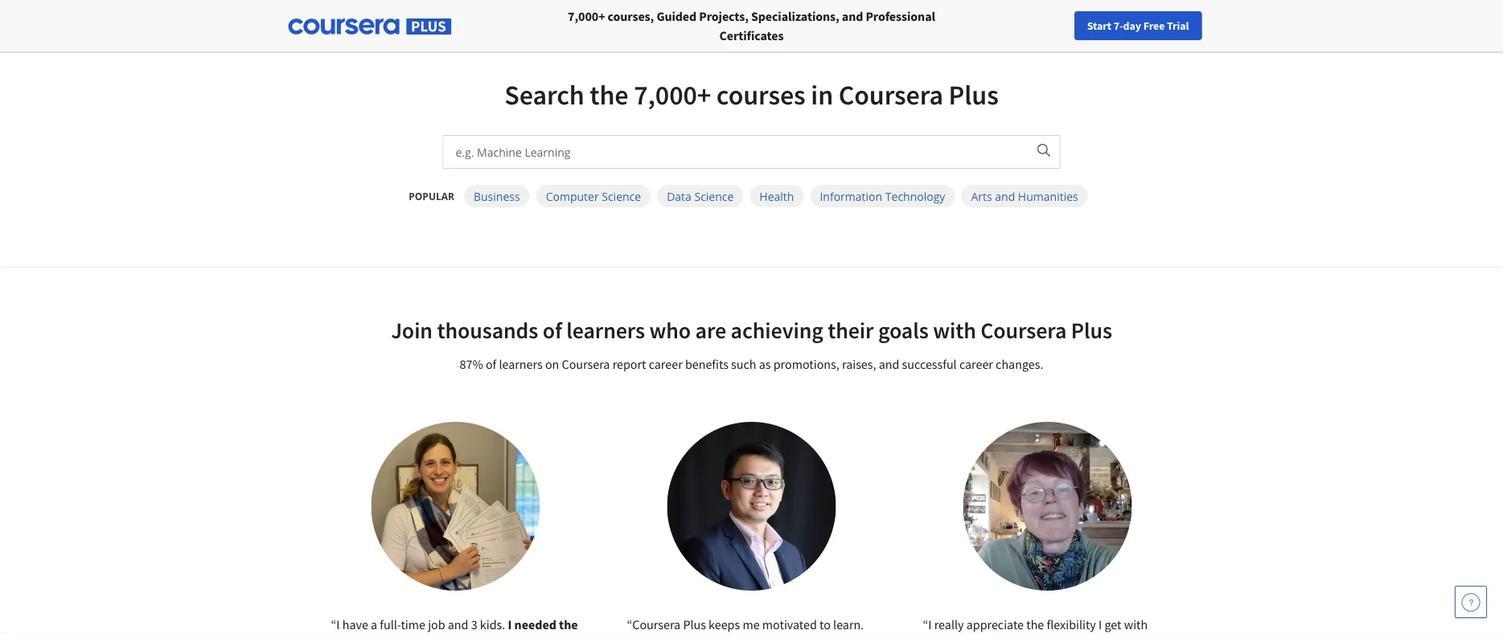 Task type: describe. For each thing, give the bounding box(es) containing it.
a
[[371, 617, 377, 633]]

find
[[1161, 19, 1181, 33]]

changes.
[[996, 356, 1044, 372]]

0 horizontal spatial of
[[486, 356, 497, 372]]

new
[[1207, 19, 1228, 33]]

professional
[[866, 8, 936, 24]]

and inside button
[[995, 189, 1015, 204]]

kids.
[[480, 617, 505, 633]]

7-
[[1114, 19, 1124, 33]]

information
[[820, 189, 883, 204]]

and right raises,
[[879, 356, 900, 372]]

science for computer science
[[602, 189, 641, 204]]

data science button
[[657, 185, 744, 208]]

goals
[[878, 317, 929, 345]]

i needed the
[[331, 617, 578, 635]]

career
[[1230, 19, 1261, 33]]

information technology button
[[810, 185, 955, 208]]

me
[[743, 617, 760, 633]]

87%
[[460, 356, 483, 372]]

to
[[820, 617, 831, 633]]

courses,
[[608, 8, 654, 24]]

learner image inés k. image
[[963, 422, 1132, 591]]

successful
[[902, 356, 957, 372]]

report
[[613, 356, 646, 372]]

search the 7,000+ courses in coursera plus
[[505, 78, 999, 112]]

join
[[391, 317, 433, 345]]

in
[[811, 78, 834, 112]]

thousands
[[437, 317, 538, 345]]

learn.
[[833, 617, 864, 633]]

computer science
[[546, 189, 641, 204]]

business
[[474, 189, 520, 204]]

arts
[[971, 189, 992, 204]]

search
[[505, 78, 585, 112]]

0 horizontal spatial learners
[[499, 356, 543, 372]]

health
[[760, 189, 794, 204]]

popular
[[409, 189, 454, 203]]

health button
[[750, 185, 804, 208]]

coursera left the keeps
[[633, 617, 681, 633]]

start 7-day free trial button
[[1075, 11, 1202, 40]]

3
[[471, 617, 478, 633]]

arts and humanities button
[[962, 185, 1088, 208]]

who
[[650, 317, 691, 345]]

and inside 7,000+ courses, guided projects, specializations, and professional certificates
[[842, 8, 863, 24]]

achieving
[[731, 317, 824, 345]]

0 vertical spatial plus
[[949, 78, 999, 112]]

humanities
[[1018, 189, 1079, 204]]

have
[[342, 617, 368, 633]]

1 horizontal spatial the
[[590, 78, 629, 112]]

needed
[[514, 617, 557, 633]]

7,000+ courses, guided projects, specializations, and professional certificates
[[568, 8, 936, 43]]

trial
[[1167, 19, 1189, 33]]

the inside i needed the
[[559, 617, 578, 633]]

find your new career
[[1161, 19, 1261, 33]]



Task type: locate. For each thing, give the bounding box(es) containing it.
1 career from the left
[[649, 356, 683, 372]]

join thousands of learners who are achieving their goals with coursera plus
[[391, 317, 1112, 345]]

i for needed
[[508, 617, 512, 633]]

arts and humanities
[[971, 189, 1079, 204]]

0 horizontal spatial plus
[[683, 617, 706, 633]]

and right arts
[[995, 189, 1015, 204]]

of right 87%
[[486, 356, 497, 372]]

1 vertical spatial 7,000+
[[634, 78, 711, 112]]

0 horizontal spatial 7,000+
[[568, 8, 605, 24]]

7,000+ down 'guided' at the left of the page
[[634, 78, 711, 112]]

1 horizontal spatial learners
[[567, 317, 645, 345]]

keeps
[[709, 617, 740, 633]]

learner image shi jie f. image
[[667, 422, 836, 591]]

None search field
[[221, 10, 607, 42]]

1 vertical spatial of
[[486, 356, 497, 372]]

career
[[649, 356, 683, 372], [960, 356, 993, 372]]

1 vertical spatial learners
[[499, 356, 543, 372]]

career down with
[[960, 356, 993, 372]]

0 horizontal spatial i
[[337, 617, 340, 633]]

0 horizontal spatial career
[[649, 356, 683, 372]]

career down 'who'
[[649, 356, 683, 372]]

i left the have
[[337, 617, 340, 633]]

are
[[696, 317, 727, 345]]

7,000+
[[568, 8, 605, 24], [634, 78, 711, 112]]

computer
[[546, 189, 599, 204]]

87% of learners on coursera report career benefits such as promotions, raises, and successful career changes.
[[460, 356, 1044, 372]]

7,000+ inside 7,000+ courses, guided projects, specializations, and professional certificates
[[568, 8, 605, 24]]

specializations,
[[751, 8, 840, 24]]

on
[[545, 356, 559, 372]]

7,000+ left the courses,
[[568, 8, 605, 24]]

such
[[731, 356, 757, 372]]

i inside i needed the
[[508, 617, 512, 633]]

with
[[933, 317, 976, 345]]

your
[[1184, 19, 1205, 33]]

0 vertical spatial learners
[[567, 317, 645, 345]]

science right the data
[[695, 189, 734, 204]]

benefits
[[685, 356, 729, 372]]

1 horizontal spatial career
[[960, 356, 993, 372]]

technology
[[886, 189, 946, 204]]

data
[[667, 189, 692, 204]]

i right kids.
[[508, 617, 512, 633]]

full-
[[380, 617, 401, 633]]

data science
[[667, 189, 734, 204]]

coursera right 'in'
[[839, 78, 944, 112]]

coursera plus image
[[288, 19, 452, 35]]

start 7-day free trial
[[1087, 19, 1189, 33]]

courses
[[717, 78, 806, 112]]

information technology
[[820, 189, 946, 204]]

raises,
[[842, 356, 876, 372]]

learners
[[567, 317, 645, 345], [499, 356, 543, 372]]

1 horizontal spatial 7,000+
[[634, 78, 711, 112]]

the right needed
[[559, 617, 578, 633]]

free
[[1144, 19, 1165, 33]]

0 vertical spatial the
[[590, 78, 629, 112]]

coursera plus keeps me motivated to learn.
[[633, 617, 864, 633]]

start
[[1087, 19, 1112, 33]]

science
[[602, 189, 641, 204], [695, 189, 734, 204]]

science for data science
[[695, 189, 734, 204]]

2 science from the left
[[695, 189, 734, 204]]

certificates
[[720, 27, 784, 43]]

coursera right the on
[[562, 356, 610, 372]]

0 vertical spatial of
[[543, 317, 562, 345]]

job
[[428, 617, 445, 633]]

0 vertical spatial 7,000+
[[568, 8, 605, 24]]

business button
[[464, 185, 530, 208]]

learner image abigail p. image
[[371, 422, 540, 591]]

i have a full-time job and 3 kids.
[[337, 617, 508, 633]]

1 horizontal spatial i
[[508, 617, 512, 633]]

learners up report
[[567, 317, 645, 345]]

1 vertical spatial the
[[559, 617, 578, 633]]

day
[[1124, 19, 1142, 33]]

motivated
[[762, 617, 817, 633]]

help center image
[[1462, 593, 1481, 612]]

1 horizontal spatial science
[[695, 189, 734, 204]]

science right computer
[[602, 189, 641, 204]]

2 vertical spatial plus
[[683, 617, 706, 633]]

coursera
[[839, 78, 944, 112], [981, 317, 1067, 345], [562, 356, 610, 372], [633, 617, 681, 633]]

1 vertical spatial plus
[[1071, 317, 1112, 345]]

i
[[337, 617, 340, 633], [508, 617, 512, 633]]

guided
[[657, 8, 697, 24]]

computer science button
[[536, 185, 651, 208]]

of up the on
[[543, 317, 562, 345]]

0 horizontal spatial science
[[602, 189, 641, 204]]

1 i from the left
[[337, 617, 340, 633]]

plus
[[949, 78, 999, 112], [1071, 317, 1112, 345], [683, 617, 706, 633]]

2 i from the left
[[508, 617, 512, 633]]

2 horizontal spatial plus
[[1071, 317, 1112, 345]]

coursera up changes.
[[981, 317, 1067, 345]]

i for have
[[337, 617, 340, 633]]

learners left the on
[[499, 356, 543, 372]]

find your new career link
[[1153, 16, 1269, 36]]

the
[[590, 78, 629, 112], [559, 617, 578, 633]]

the right search
[[590, 78, 629, 112]]

and left the 3
[[448, 617, 469, 633]]

projects,
[[699, 8, 749, 24]]

1 science from the left
[[602, 189, 641, 204]]

2 career from the left
[[960, 356, 993, 372]]

1 horizontal spatial plus
[[949, 78, 999, 112]]

time
[[401, 617, 426, 633]]

0 horizontal spatial the
[[559, 617, 578, 633]]

1 horizontal spatial of
[[543, 317, 562, 345]]

of
[[543, 317, 562, 345], [486, 356, 497, 372]]

and left professional
[[842, 8, 863, 24]]

promotions,
[[774, 356, 840, 372]]

their
[[828, 317, 874, 345]]

and
[[842, 8, 863, 24], [995, 189, 1015, 204], [879, 356, 900, 372], [448, 617, 469, 633]]

as
[[759, 356, 771, 372]]

Search the 7,000+ courses in Coursera Plus text field
[[444, 136, 1026, 168]]



Task type: vqa. For each thing, say whether or not it's contained in the screenshot.
13
no



